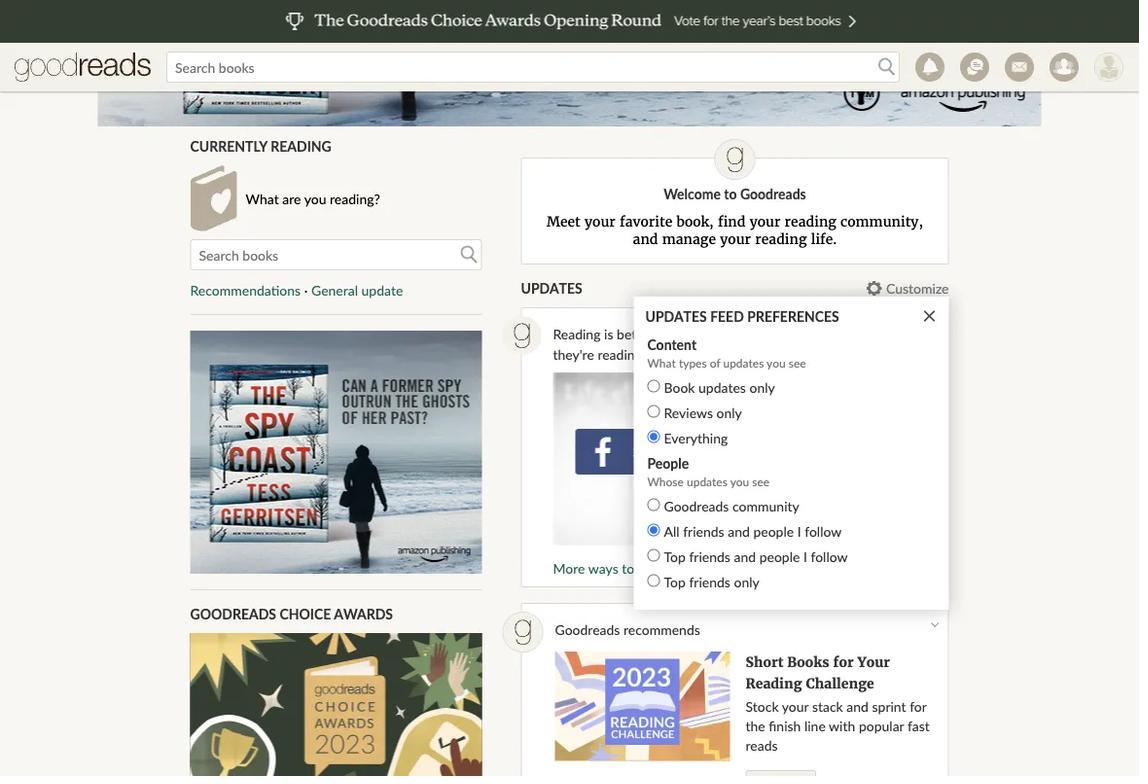 Task type: describe. For each thing, give the bounding box(es) containing it.
goodreads image
[[503, 317, 542, 355]]

stock
[[746, 699, 779, 716]]

people for all friends and people i follow
[[754, 523, 794, 540]]

is
[[605, 326, 614, 343]]

see inside reading is better together! add friends to see what they're reading.
[[803, 326, 824, 343]]

connect
[[638, 561, 686, 577]]

currently
[[190, 138, 268, 154]]

welcome
[[664, 185, 721, 202]]

reading.
[[598, 347, 645, 363]]

goodreads for goodreads choice awards
[[190, 606, 276, 623]]

friends inside reading is better together! add friends to see what they're reading.
[[743, 326, 784, 343]]

community,
[[841, 213, 924, 231]]

update
[[362, 282, 403, 299]]

more
[[553, 561, 585, 577]]

0 vertical spatial you
[[304, 190, 327, 207]]

home link
[[319, 43, 419, 91]]

see facebook friends who are on goodreads image
[[553, 373, 918, 546]]

friends for top friends and people i follow
[[690, 549, 731, 565]]

2 vertical spatial advertisement region
[[502, 604, 1110, 777]]

goodreads choice awards
[[190, 606, 393, 623]]

my group discussions image
[[961, 53, 990, 82]]

reviews only
[[664, 405, 743, 421]]

top friends only
[[664, 574, 760, 591]]

menu containing home
[[319, 43, 821, 91]]

to inside reading is better together! add friends to see what they're reading.
[[787, 326, 800, 343]]

books for my
[[474, 57, 517, 76]]

people
[[648, 455, 689, 472]]

book updates only
[[664, 379, 776, 396]]

what are you reading?
[[246, 190, 380, 207]]

recommendations · general update
[[190, 282, 403, 299]]

your right the find
[[750, 213, 781, 231]]

meet
[[547, 213, 581, 231]]

life.
[[811, 231, 838, 248]]

inbox image
[[1005, 53, 1035, 82]]

reading left community,
[[785, 213, 837, 231]]

find
[[718, 213, 746, 231]]

line
[[805, 718, 826, 735]]

1 vertical spatial only
[[717, 405, 743, 421]]

follow for all friends and people i follow
[[805, 523, 842, 540]]

feed
[[711, 308, 744, 325]]

updates feed preferences
[[646, 308, 840, 325]]

reviews
[[664, 405, 713, 421]]

better
[[617, 326, 653, 343]]

more ways to connect with friends
[[553, 561, 761, 577]]

and down goodreads community
[[728, 523, 750, 540]]

people for top friends and people i follow
[[760, 549, 801, 565]]

together!
[[657, 326, 712, 343]]

reading inside short books for your reading challenge stock your stack and sprint for the finish line with popular fast reads
[[746, 675, 803, 693]]

more ways to connect with friends link
[[553, 561, 761, 577]]

goodreads recommends
[[555, 622, 701, 639]]

currently reading
[[190, 138, 332, 154]]

community
[[733, 498, 800, 515]]

recommendations
[[190, 282, 301, 299]]

challenge
[[806, 675, 875, 693]]

friends for all friends and people i follow
[[683, 523, 725, 540]]

i for all friends and people i follow
[[798, 523, 802, 540]]

book
[[664, 379, 695, 396]]

follow for top friends and people i follow
[[811, 549, 848, 565]]

you inside people whose updates you see
[[731, 475, 750, 489]]

reading inside reading is better together! add friends to see what they're reading.
[[553, 326, 601, 343]]

what inside content what types of updates you see
[[648, 356, 676, 370]]

the
[[746, 718, 766, 735]]

goodreads community
[[664, 498, 800, 515]]

customize
[[887, 280, 950, 297]]

see inside content what types of updates you see
[[789, 356, 807, 370]]

0 vertical spatial advertisement region
[[98, 0, 1042, 127]]

your right meet
[[585, 213, 616, 231]]

awards
[[334, 606, 393, 623]]

Search books text field
[[166, 52, 900, 83]]

goodreads up the find
[[741, 185, 807, 202]]

are
[[283, 190, 301, 207]]

only for friends
[[734, 574, 760, 591]]

with inside short books for your reading challenge stock your stack and sprint for the finish line with popular fast reads
[[829, 718, 856, 735]]

recommends
[[624, 622, 701, 639]]

0 vertical spatial search for books to add to your shelves search field
[[166, 52, 900, 83]]

preferences
[[748, 308, 840, 325]]

all
[[664, 523, 680, 540]]

you inside content what types of updates you see
[[767, 356, 786, 370]]



Task type: vqa. For each thing, say whether or not it's contained in the screenshot.
MENU
yes



Task type: locate. For each thing, give the bounding box(es) containing it.
0 horizontal spatial updates
[[521, 280, 583, 296]]

books right my
[[474, 57, 517, 76]]

books inside short books for your reading challenge stock your stack and sprint for the finish line with popular fast reads
[[788, 654, 830, 672]]

top down all
[[664, 549, 686, 565]]

content what types of updates you see
[[648, 336, 807, 370]]

my books link
[[419, 43, 546, 91]]

books up challenge
[[788, 654, 830, 672]]

top up "recommends"
[[664, 574, 686, 591]]

home
[[348, 57, 390, 76]]

short books for your reading challenge stock your stack and sprint for the finish line with popular fast reads
[[746, 654, 930, 754]]

to down preferences
[[787, 326, 800, 343]]

2 horizontal spatial reading
[[746, 675, 803, 693]]

1 vertical spatial what
[[648, 356, 676, 370]]

0 vertical spatial what
[[246, 190, 279, 207]]

updates
[[724, 356, 764, 370], [699, 379, 746, 396], [687, 475, 728, 489]]

updates down of
[[699, 379, 746, 396]]

types
[[679, 356, 707, 370]]

0 horizontal spatial to
[[622, 561, 635, 577]]

1 vertical spatial to
[[787, 326, 800, 343]]

0 vertical spatial for
[[834, 654, 854, 672]]

meet your favorite book, find your reading community, and manage your reading life.
[[547, 213, 924, 248]]

2 horizontal spatial to
[[787, 326, 800, 343]]

i for top friends and people i follow
[[804, 549, 808, 565]]

see inside people whose updates you see
[[753, 475, 770, 489]]

people down all friends and people i follow
[[760, 549, 801, 565]]

only for updates
[[750, 379, 776, 396]]

for up challenge
[[834, 654, 854, 672]]

short
[[746, 654, 784, 672]]

your up finish
[[782, 699, 809, 716]]

1 vertical spatial follow
[[811, 549, 848, 565]]

0 vertical spatial top
[[664, 549, 686, 565]]

manage
[[663, 231, 716, 248]]

2 vertical spatial updates
[[687, 475, 728, 489]]

None radio
[[648, 380, 660, 393], [648, 431, 660, 444], [648, 499, 660, 512], [648, 524, 660, 537], [648, 380, 660, 393], [648, 431, 660, 444], [648, 499, 660, 512], [648, 524, 660, 537]]

friends for top friends only
[[690, 574, 731, 591]]

only
[[750, 379, 776, 396], [717, 405, 743, 421], [734, 574, 760, 591]]

i
[[798, 523, 802, 540], [804, 549, 808, 565]]

1 horizontal spatial for
[[910, 699, 927, 716]]

0 horizontal spatial reading
[[271, 138, 332, 154]]

what
[[246, 190, 279, 207], [648, 356, 676, 370]]

and left manage
[[633, 231, 659, 248]]

top for top friends only
[[664, 574, 686, 591]]

updates for updates feed preferences
[[646, 308, 707, 325]]

you right are
[[304, 190, 327, 207]]

reading up 'they're'
[[553, 326, 601, 343]]

all friends and people i follow
[[664, 523, 842, 540]]

updates inside content what types of updates you see
[[724, 356, 764, 370]]

friend requests image
[[1050, 53, 1079, 82]]

1 horizontal spatial i
[[804, 549, 808, 565]]

reads
[[746, 737, 778, 754]]

book,
[[677, 213, 714, 231]]

updates up 'goodreads' "image"
[[521, 280, 583, 296]]

updates for updates
[[521, 280, 583, 296]]

they're
[[553, 347, 595, 363]]

follow down all friends and people i follow
[[811, 549, 848, 565]]

everything
[[664, 430, 728, 446]]

reading is better together! add friends to see what they're reading.
[[553, 326, 857, 363]]

stack
[[813, 699, 844, 716]]

sprint
[[873, 699, 907, 716]]

1 vertical spatial people
[[760, 549, 801, 565]]

2 vertical spatial you
[[731, 475, 750, 489]]

follow up top friends and people i follow
[[805, 523, 842, 540]]

updates
[[521, 280, 583, 296], [646, 308, 707, 325]]

0 vertical spatial see
[[803, 326, 824, 343]]

0 vertical spatial people
[[754, 523, 794, 540]]

0 vertical spatial with
[[689, 561, 716, 577]]

only down top friends and people i follow
[[734, 574, 760, 591]]

my books
[[448, 57, 517, 76]]

notifications image
[[916, 53, 945, 82]]

friends up "top friends only"
[[690, 549, 731, 565]]

friends
[[743, 326, 784, 343], [683, 523, 725, 540], [690, 549, 731, 565], [719, 561, 761, 577], [690, 574, 731, 591]]

1 vertical spatial search for books to add to your shelves search field
[[190, 240, 482, 271]]

1 vertical spatial advertisement region
[[190, 331, 482, 574]]

for up "fast"
[[910, 699, 927, 716]]

of
[[710, 356, 721, 370]]

reading down short
[[746, 675, 803, 693]]

general update button
[[311, 282, 403, 299]]

0 horizontal spatial with
[[689, 561, 716, 577]]

2 vertical spatial reading
[[746, 675, 803, 693]]

dismiss image
[[922, 309, 938, 324]]

0 vertical spatial updates
[[521, 280, 583, 296]]

1 vertical spatial reading
[[553, 326, 601, 343]]

0 vertical spatial i
[[798, 523, 802, 540]]

0 horizontal spatial books
[[474, 57, 517, 76]]

0 vertical spatial books
[[474, 57, 517, 76]]

1 top from the top
[[664, 549, 686, 565]]

1 horizontal spatial with
[[829, 718, 856, 735]]

you
[[304, 190, 327, 207], [767, 356, 786, 370], [731, 475, 750, 489]]

updates up goodreads community
[[687, 475, 728, 489]]

reading up are
[[271, 138, 332, 154]]

goodreads for goodreads recommends
[[555, 622, 620, 639]]

with down stack
[[829, 718, 856, 735]]

and
[[633, 231, 659, 248], [728, 523, 750, 540], [734, 549, 756, 565], [847, 699, 869, 716]]

my
[[448, 57, 470, 76]]

welcome to goodreads
[[664, 185, 807, 202]]

with
[[689, 561, 716, 577], [829, 718, 856, 735]]

1 vertical spatial see
[[789, 356, 807, 370]]

goodreads left choice
[[190, 606, 276, 623]]

reading left life.
[[756, 231, 807, 248]]

1 horizontal spatial updates
[[646, 308, 707, 325]]

0 vertical spatial updates
[[724, 356, 764, 370]]

customize button
[[867, 280, 950, 297]]

add
[[715, 326, 739, 343]]

your
[[858, 654, 891, 672]]

what down content
[[648, 356, 676, 370]]

1 vertical spatial with
[[829, 718, 856, 735]]

goodreads down ways
[[555, 622, 620, 639]]

1 vertical spatial updates
[[699, 379, 746, 396]]

favorite
[[620, 213, 673, 231]]

updates right of
[[724, 356, 764, 370]]

you down preferences
[[767, 356, 786, 370]]

Search books text field
[[190, 240, 482, 271]]

follow
[[805, 523, 842, 540], [811, 549, 848, 565]]

to
[[725, 185, 737, 202], [787, 326, 800, 343], [622, 561, 635, 577]]

friends down all friends and people i follow
[[719, 561, 761, 577]]

people
[[754, 523, 794, 540], [760, 549, 801, 565]]

general
[[311, 282, 358, 299]]

friends right all
[[683, 523, 725, 540]]

books
[[474, 57, 517, 76], [788, 654, 830, 672]]

top for top friends and people i follow
[[664, 549, 686, 565]]

and down challenge
[[847, 699, 869, 716]]

what
[[827, 326, 857, 343]]

menu
[[319, 43, 821, 91]]

ways
[[589, 561, 619, 577]]

0 vertical spatial to
[[725, 185, 737, 202]]

your inside short books for your reading challenge stock your stack and sprint for the finish line with popular fast reads
[[782, 699, 809, 716]]

2 vertical spatial see
[[753, 475, 770, 489]]

reading
[[785, 213, 837, 231], [756, 231, 807, 248]]

i down community
[[798, 523, 802, 540]]

reading?
[[330, 190, 380, 207]]

None radio
[[648, 406, 660, 418], [648, 550, 660, 562], [648, 575, 660, 588], [648, 406, 660, 418], [648, 550, 660, 562], [648, 575, 660, 588]]

0 horizontal spatial what
[[246, 190, 279, 207]]

advertisement region
[[98, 0, 1042, 127], [190, 331, 482, 574], [502, 604, 1110, 777]]

fast
[[908, 718, 930, 735]]

content
[[648, 336, 697, 353]]

people down community
[[754, 523, 794, 540]]

your
[[585, 213, 616, 231], [750, 213, 781, 231], [721, 231, 751, 248], [782, 699, 809, 716]]

goodreads choice awards image
[[190, 634, 482, 777]]

1 horizontal spatial to
[[725, 185, 737, 202]]

see
[[803, 326, 824, 343], [789, 356, 807, 370], [753, 475, 770, 489]]

goodreads for goodreads community
[[664, 498, 729, 515]]

1 vertical spatial for
[[910, 699, 927, 716]]

whose
[[648, 475, 684, 489]]

to right ways
[[622, 561, 635, 577]]

what left are
[[246, 190, 279, 207]]

0 horizontal spatial you
[[304, 190, 327, 207]]

top friends and people i follow
[[664, 549, 848, 565]]

0 vertical spatial follow
[[805, 523, 842, 540]]

1 vertical spatial top
[[664, 574, 686, 591]]

goodreads up all
[[664, 498, 729, 515]]

top
[[664, 549, 686, 565], [664, 574, 686, 591]]

friends down updates feed preferences
[[743, 326, 784, 343]]

reading
[[271, 138, 332, 154], [553, 326, 601, 343], [746, 675, 803, 693]]

books inside my books link
[[474, 57, 517, 76]]

short books for your reading challenge image
[[555, 652, 731, 762]]

ruby anderson image
[[1095, 53, 1124, 82]]

recommendations link
[[190, 282, 301, 299]]

1 horizontal spatial reading
[[553, 326, 601, 343]]

popular
[[859, 718, 905, 735]]

goodreads
[[741, 185, 807, 202], [664, 498, 729, 515], [190, 606, 276, 623], [555, 622, 620, 639]]

finish
[[769, 718, 801, 735]]

1 horizontal spatial what
[[648, 356, 676, 370]]

2 vertical spatial only
[[734, 574, 760, 591]]

and inside short books for your reading challenge stock your stack and sprint for the finish line with popular fast reads
[[847, 699, 869, 716]]

your right book,
[[721, 231, 751, 248]]

with right connect
[[689, 561, 716, 577]]

2 top from the top
[[664, 574, 686, 591]]

·
[[304, 282, 308, 299]]

people whose updates you see
[[648, 455, 770, 489]]

i down all friends and people i follow
[[804, 549, 808, 565]]

1 vertical spatial books
[[788, 654, 830, 672]]

sponsored item options image
[[922, 612, 949, 639]]

2 horizontal spatial you
[[767, 356, 786, 370]]

updates up together!
[[646, 308, 707, 325]]

updates inside people whose updates you see
[[687, 475, 728, 489]]

1 vertical spatial updates
[[646, 308, 707, 325]]

sponsored item icon image
[[503, 612, 544, 653]]

2 vertical spatial to
[[622, 561, 635, 577]]

1 vertical spatial i
[[804, 549, 808, 565]]

and inside meet your favorite book, find your reading community, and manage your reading life.
[[633, 231, 659, 248]]

1 vertical spatial you
[[767, 356, 786, 370]]

1 horizontal spatial books
[[788, 654, 830, 672]]

only down content what types of updates you see
[[750, 379, 776, 396]]

friends right connect
[[690, 574, 731, 591]]

1 horizontal spatial you
[[731, 475, 750, 489]]

to up the find
[[725, 185, 737, 202]]

only down the "book updates only"
[[717, 405, 743, 421]]

0 horizontal spatial for
[[834, 654, 854, 672]]

choice
[[280, 606, 331, 623]]

short books for your reading challenge link
[[746, 654, 891, 693]]

and down all friends and people i follow
[[734, 549, 756, 565]]

Search for books to add to your shelves search field
[[166, 52, 900, 83], [190, 240, 482, 271]]

you up goodreads community
[[731, 475, 750, 489]]

0 horizontal spatial i
[[798, 523, 802, 540]]

0 vertical spatial only
[[750, 379, 776, 396]]

books for short
[[788, 654, 830, 672]]

welcome to goodreads image
[[715, 139, 756, 180]]

for
[[834, 654, 854, 672], [910, 699, 927, 716]]

0 vertical spatial reading
[[271, 138, 332, 154]]



